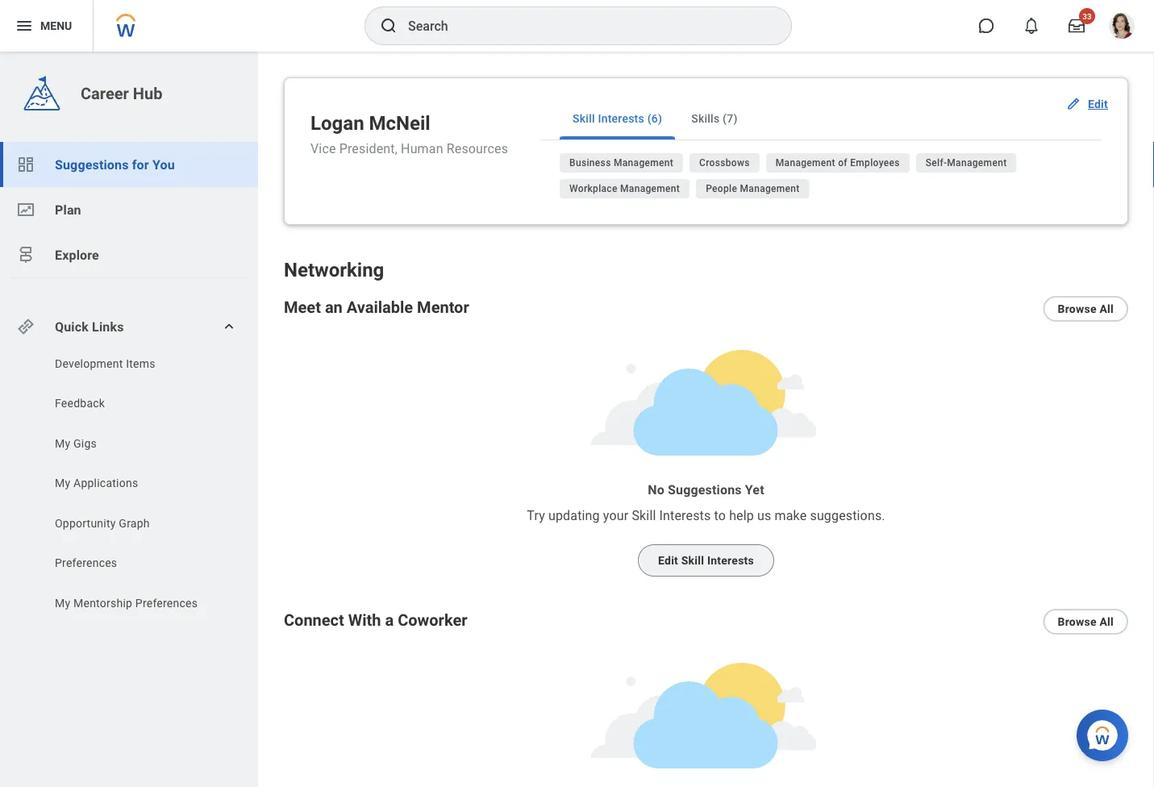 Task type: vqa. For each thing, say whether or not it's contained in the screenshot.
Recruiting
no



Task type: locate. For each thing, give the bounding box(es) containing it.
browse
[[1058, 302, 1097, 316], [1058, 616, 1097, 629]]

my
[[55, 437, 70, 450], [55, 477, 70, 490], [55, 597, 70, 610]]

2 vertical spatial my
[[55, 597, 70, 610]]

edit inside button
[[659, 554, 679, 568]]

tab list
[[541, 98, 1102, 140]]

0 vertical spatial list
[[0, 142, 258, 278]]

interests inside skill interests (6) button
[[598, 112, 645, 125]]

workplace
[[570, 183, 618, 194]]

suggestions
[[55, 157, 129, 172], [668, 482, 742, 498]]

skills (7)
[[692, 112, 738, 125]]

my applications
[[55, 477, 138, 490]]

0 vertical spatial interests
[[598, 112, 645, 125]]

edit
[[1089, 97, 1109, 111], [659, 554, 679, 568]]

2 vertical spatial interests
[[708, 554, 755, 568]]

0 vertical spatial suggestions
[[55, 157, 129, 172]]

opportunity graph link
[[53, 516, 219, 532]]

interests down the no suggestions yet
[[660, 508, 711, 523]]

no
[[648, 482, 665, 498]]

1 vertical spatial skill
[[632, 508, 656, 523]]

business management
[[570, 157, 674, 169]]

2 my from the top
[[55, 477, 70, 490]]

my for my applications
[[55, 477, 70, 490]]

1 all from the top
[[1100, 302, 1114, 316]]

browse all link
[[1044, 296, 1129, 322], [1044, 609, 1129, 635]]

1 vertical spatial browse
[[1058, 616, 1097, 629]]

business
[[570, 157, 611, 169]]

my for my gigs
[[55, 437, 70, 450]]

list containing suggestions for you
[[0, 142, 258, 278]]

1 vertical spatial my
[[55, 477, 70, 490]]

1 vertical spatial all
[[1100, 616, 1114, 629]]

crossbows
[[700, 157, 750, 169]]

browse all
[[1058, 302, 1114, 316], [1058, 616, 1114, 629]]

list containing development items
[[0, 356, 258, 616]]

help
[[730, 508, 754, 523]]

opportunity graph
[[55, 517, 150, 530]]

edit skill interests button
[[638, 545, 775, 577]]

you
[[152, 157, 175, 172]]

all for connect with a coworker
[[1100, 616, 1114, 629]]

skill down try updating your skill interests to help us make suggestions.
[[682, 554, 705, 568]]

my gigs
[[55, 437, 97, 450]]

my gigs link
[[53, 436, 219, 452]]

mentor
[[417, 298, 469, 317]]

onboarding home image
[[16, 200, 36, 220]]

0 vertical spatial edit
[[1089, 97, 1109, 111]]

0 horizontal spatial edit
[[659, 554, 679, 568]]

links
[[92, 319, 124, 335]]

my down my gigs at bottom
[[55, 477, 70, 490]]

2 vertical spatial skill
[[682, 554, 705, 568]]

0 vertical spatial skill
[[573, 112, 595, 125]]

skill right 'your'
[[632, 508, 656, 523]]

1 vertical spatial browse all link
[[1044, 609, 1129, 635]]

preferences link
[[53, 556, 219, 572]]

menu
[[40, 19, 72, 32]]

suggestions left for
[[55, 157, 129, 172]]

3 my from the top
[[55, 597, 70, 610]]

quick
[[55, 319, 89, 335]]

people
[[706, 183, 738, 194]]

browse all for connect with a coworker
[[1058, 616, 1114, 629]]

preferences
[[55, 557, 117, 570], [135, 597, 198, 610]]

edit down try updating your skill interests to help us make suggestions.
[[659, 554, 679, 568]]

browse for connect with a coworker
[[1058, 616, 1097, 629]]

browse all for meet an available mentor
[[1058, 302, 1114, 316]]

1 horizontal spatial skill
[[632, 508, 656, 523]]

a
[[385, 611, 394, 630]]

quick links
[[55, 319, 124, 335]]

skill
[[573, 112, 595, 125], [632, 508, 656, 523], [682, 554, 705, 568]]

0 vertical spatial my
[[55, 437, 70, 450]]

1 horizontal spatial suggestions
[[668, 482, 742, 498]]

skill interests (6)
[[573, 112, 663, 125]]

self-
[[926, 157, 948, 169]]

1 browse all from the top
[[1058, 302, 1114, 316]]

1 vertical spatial edit
[[659, 554, 679, 568]]

updating
[[549, 508, 600, 523]]

coworker
[[398, 611, 468, 630]]

gigs
[[73, 437, 97, 450]]

to
[[715, 508, 726, 523]]

management for workplace management
[[621, 183, 680, 194]]

2 all from the top
[[1100, 616, 1114, 629]]

yet
[[746, 482, 765, 498]]

interests left (6) on the right top
[[598, 112, 645, 125]]

0 vertical spatial browse all
[[1058, 302, 1114, 316]]

1 vertical spatial list
[[0, 356, 258, 616]]

list
[[0, 142, 258, 278], [0, 356, 258, 616]]

menu button
[[0, 0, 93, 52]]

1 vertical spatial browse all
[[1058, 616, 1114, 629]]

my applications link
[[53, 476, 219, 492]]

1 vertical spatial preferences
[[135, 597, 198, 610]]

Search Workday  search field
[[408, 8, 759, 44]]

0 vertical spatial browse all link
[[1044, 296, 1129, 322]]

skill up business
[[573, 112, 595, 125]]

0 horizontal spatial suggestions
[[55, 157, 129, 172]]

management of employees
[[776, 157, 900, 169]]

2 browse from the top
[[1058, 616, 1097, 629]]

timeline milestone image
[[16, 245, 36, 265]]

us
[[758, 508, 772, 523]]

suggestions up try updating your skill interests to help us make suggestions.
[[668, 482, 742, 498]]

management
[[614, 157, 674, 169], [776, 157, 836, 169], [948, 157, 1008, 169], [621, 183, 680, 194], [740, 183, 800, 194]]

preferences down opportunity
[[55, 557, 117, 570]]

development
[[55, 357, 123, 370]]

plan link
[[0, 187, 258, 232]]

1 browse from the top
[[1058, 302, 1097, 316]]

applications
[[73, 477, 138, 490]]

logan
[[311, 112, 364, 135]]

skills (7) button
[[679, 98, 751, 140]]

all
[[1100, 302, 1114, 316], [1100, 616, 1114, 629]]

profile logan mcneil image
[[1110, 13, 1135, 42]]

resources
[[447, 141, 508, 156]]

notifications large image
[[1024, 18, 1040, 34]]

2 browse all from the top
[[1058, 616, 1114, 629]]

0 horizontal spatial skill
[[573, 112, 595, 125]]

preferences down preferences link
[[135, 597, 198, 610]]

inbox large image
[[1069, 18, 1085, 34]]

2 browse all link from the top
[[1044, 609, 1129, 635]]

career
[[81, 84, 129, 103]]

edit right edit icon
[[1089, 97, 1109, 111]]

interests down to
[[708, 554, 755, 568]]

dashboard image
[[16, 155, 36, 174]]

interests
[[598, 112, 645, 125], [660, 508, 711, 523], [708, 554, 755, 568]]

justify image
[[15, 16, 34, 36]]

1 my from the top
[[55, 437, 70, 450]]

my left mentorship on the left of page
[[55, 597, 70, 610]]

meet
[[284, 298, 321, 317]]

1 list from the top
[[0, 142, 258, 278]]

2 list from the top
[[0, 356, 258, 616]]

my left gigs
[[55, 437, 70, 450]]

0 vertical spatial browse
[[1058, 302, 1097, 316]]

0 vertical spatial all
[[1100, 302, 1114, 316]]

0 vertical spatial preferences
[[55, 557, 117, 570]]

your
[[604, 508, 629, 523]]

chevron up small image
[[221, 319, 237, 335]]

graph
[[119, 517, 150, 530]]

1 horizontal spatial edit
[[1089, 97, 1109, 111]]

1 vertical spatial interests
[[660, 508, 711, 523]]

my mentorship preferences link
[[53, 596, 219, 612]]

edit button
[[1060, 88, 1119, 120]]

edit inside button
[[1089, 97, 1109, 111]]

opportunity
[[55, 517, 116, 530]]

1 browse all link from the top
[[1044, 296, 1129, 322]]

of
[[839, 157, 848, 169]]

feedback link
[[53, 396, 219, 412]]



Task type: describe. For each thing, give the bounding box(es) containing it.
connect with a coworker
[[284, 611, 468, 630]]

management for self-management
[[948, 157, 1008, 169]]

suggestions for you link
[[0, 142, 258, 187]]

33 button
[[1060, 8, 1096, 44]]

connect
[[284, 611, 344, 630]]

feedback
[[55, 397, 105, 410]]

(7)
[[723, 112, 738, 125]]

edit image
[[1066, 96, 1082, 112]]

mcneil
[[369, 112, 431, 135]]

try updating your skill interests to help us make suggestions.
[[527, 508, 886, 523]]

edit for edit skill interests
[[659, 554, 679, 568]]

people management
[[706, 183, 800, 194]]

self-management
[[926, 157, 1008, 169]]

explore
[[55, 247, 99, 263]]

for
[[132, 157, 149, 172]]

edit skill interests
[[659, 554, 755, 568]]

suggestions for you
[[55, 157, 175, 172]]

tab list containing skill interests (6)
[[541, 98, 1102, 140]]

items
[[126, 357, 155, 370]]

an
[[325, 298, 343, 317]]

edit for edit
[[1089, 97, 1109, 111]]

2 horizontal spatial skill
[[682, 554, 705, 568]]

management for people management
[[740, 183, 800, 194]]

employees
[[851, 157, 900, 169]]

suggestions.
[[811, 508, 886, 523]]

my mentorship preferences
[[55, 597, 198, 610]]

available
[[347, 298, 413, 317]]

skill interests (6) button
[[560, 98, 676, 140]]

explore link
[[0, 232, 258, 278]]

skills
[[692, 112, 720, 125]]

development items
[[55, 357, 155, 370]]

vice
[[311, 141, 336, 156]]

search image
[[379, 16, 399, 36]]

development items link
[[53, 356, 219, 372]]

management for business management
[[614, 157, 674, 169]]

with
[[348, 611, 381, 630]]

all for meet an available mentor
[[1100, 302, 1114, 316]]

logan mcneil vice president, human resources
[[311, 112, 508, 156]]

browse for meet an available mentor
[[1058, 302, 1097, 316]]

0 horizontal spatial preferences
[[55, 557, 117, 570]]

interests inside edit skill interests button
[[708, 554, 755, 568]]

make
[[775, 508, 807, 523]]

hub
[[133, 84, 163, 103]]

33
[[1083, 11, 1092, 21]]

my for my mentorship preferences
[[55, 597, 70, 610]]

president,
[[339, 141, 398, 156]]

browse all link for connect with a coworker
[[1044, 609, 1129, 635]]

meet an available mentor
[[284, 298, 469, 317]]

quick links element
[[16, 311, 245, 343]]

plan
[[55, 202, 81, 217]]

human
[[401, 141, 444, 156]]

link image
[[16, 317, 36, 337]]

workplace management
[[570, 183, 680, 194]]

(6)
[[648, 112, 663, 125]]

try
[[527, 508, 545, 523]]

mentorship
[[73, 597, 132, 610]]

1 vertical spatial suggestions
[[668, 482, 742, 498]]

networking
[[284, 259, 384, 282]]

1 horizontal spatial preferences
[[135, 597, 198, 610]]

career hub
[[81, 84, 163, 103]]

skill inside tab list
[[573, 112, 595, 125]]

no suggestions yet
[[648, 482, 765, 498]]

browse all link for meet an available mentor
[[1044, 296, 1129, 322]]



